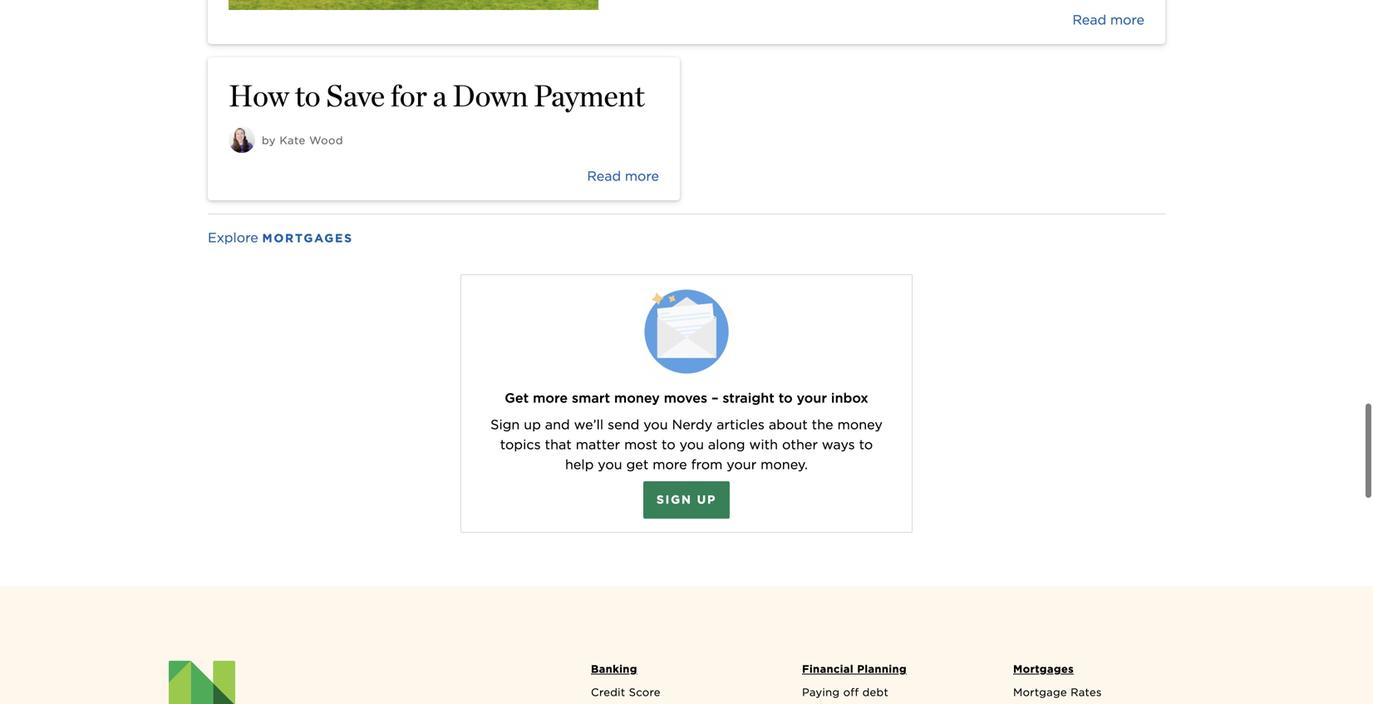 Task type: vqa. For each thing, say whether or not it's contained in the screenshot.
the you
yes



Task type: locate. For each thing, give the bounding box(es) containing it.
debt
[[863, 686, 889, 699]]

1 vertical spatial up
[[697, 493, 717, 507]]

money down inbox
[[838, 417, 883, 433]]

up up topics
[[524, 417, 541, 433]]

to right ways
[[859, 436, 873, 453]]

money
[[614, 390, 660, 406], [838, 417, 883, 433]]

payment
[[534, 78, 645, 113]]

your up the
[[797, 390, 827, 406]]

read
[[1073, 12, 1107, 28], [587, 168, 621, 184]]

10 best lenders for low- and no-down-payment mortgages in 2020 image
[[229, 0, 599, 10]]

ways
[[822, 436, 855, 453]]

financial
[[802, 663, 854, 676]]

mortgages up mortgage
[[1014, 663, 1074, 676]]

up down 'from'
[[697, 493, 717, 507]]

read more
[[1073, 12, 1145, 28], [587, 168, 659, 184]]

1 horizontal spatial your
[[797, 390, 827, 406]]

0 horizontal spatial sign
[[491, 417, 520, 433]]

to up about
[[779, 390, 793, 406]]

1 horizontal spatial sign
[[657, 493, 692, 507]]

sign down 'from'
[[657, 493, 692, 507]]

sign inside sign up and we'll send you nerdy articles about the money topics that matter most to you along with other ways to help you get more from your money.
[[491, 417, 520, 433]]

up for sign up
[[697, 493, 717, 507]]

sign up
[[657, 493, 717, 507]]

0 vertical spatial mortgages
[[262, 231, 353, 245]]

up inside sign up link
[[697, 493, 717, 507]]

credit score
[[591, 686, 661, 699]]

0 horizontal spatial read more
[[587, 168, 659, 184]]

paying
[[802, 686, 840, 699]]

send
[[608, 417, 640, 433]]

0 horizontal spatial up
[[524, 417, 541, 433]]

0 vertical spatial read
[[1073, 12, 1107, 28]]

nerdwallet home page image
[[169, 661, 235, 704]]

1 vertical spatial mortgages
[[1014, 663, 1074, 676]]

rates
[[1071, 686, 1102, 699]]

1 vertical spatial money
[[838, 417, 883, 433]]

sign
[[491, 417, 520, 433], [657, 493, 692, 507]]

1 vertical spatial sign
[[657, 493, 692, 507]]

you down matter
[[598, 456, 623, 473]]

articles
[[717, 417, 765, 433]]

help
[[565, 456, 594, 473]]

up
[[524, 417, 541, 433], [697, 493, 717, 507]]

explore
[[208, 229, 258, 246]]

from
[[691, 456, 723, 473]]

2 horizontal spatial you
[[680, 436, 704, 453]]

1 horizontal spatial read more
[[1073, 12, 1145, 28]]

1 horizontal spatial you
[[644, 417, 668, 433]]

2 vertical spatial you
[[598, 456, 623, 473]]

explore mortgages
[[208, 229, 353, 246]]

1 horizontal spatial read
[[1073, 12, 1107, 28]]

financial planning
[[802, 663, 907, 676]]

read more link
[[208, 0, 1166, 44]]

get more smart money moves – straight to your inbox
[[505, 390, 869, 406]]

paying off debt link
[[794, 684, 994, 704]]

0 vertical spatial read more
[[1073, 12, 1145, 28]]

sign up link
[[643, 481, 730, 519]]

up inside sign up and we'll send you nerdy articles about the money topics that matter most to you along with other ways to help you get more from your money.
[[524, 417, 541, 433]]

0 horizontal spatial mortgages
[[262, 231, 353, 245]]

by
[[262, 134, 276, 147]]

to right "most"
[[662, 436, 676, 453]]

down
[[453, 78, 528, 113]]

to
[[295, 78, 321, 113], [779, 390, 793, 406], [662, 436, 676, 453], [859, 436, 873, 453]]

paying off debt
[[802, 686, 889, 699]]

1 horizontal spatial money
[[838, 417, 883, 433]]

1 horizontal spatial mortgages
[[1014, 663, 1074, 676]]

0 vertical spatial you
[[644, 417, 668, 433]]

mortgages right the 'explore'
[[262, 231, 353, 245]]

1 vertical spatial you
[[680, 436, 704, 453]]

how to save for a down payment
[[229, 78, 645, 113]]

sign inside sign up link
[[657, 493, 692, 507]]

mortgages inside explore mortgages
[[262, 231, 353, 245]]

0 vertical spatial up
[[524, 417, 541, 433]]

you down "nerdy"
[[680, 436, 704, 453]]

save
[[326, 78, 385, 113]]

0 vertical spatial money
[[614, 390, 660, 406]]

0 horizontal spatial your
[[727, 456, 757, 473]]

your down along
[[727, 456, 757, 473]]

more inside sign up and we'll send you nerdy articles about the money topics that matter most to you along with other ways to help you get more from your money.
[[653, 456, 687, 473]]

0 vertical spatial sign
[[491, 417, 520, 433]]

get
[[505, 390, 529, 406]]

moves
[[664, 390, 708, 406]]

more
[[1111, 12, 1145, 28], [625, 168, 659, 184], [533, 390, 568, 406], [653, 456, 687, 473]]

sign for sign up and we'll send you nerdy articles about the money topics that matter most to you along with other ways to help you get more from your money.
[[491, 417, 520, 433]]

1 vertical spatial read
[[587, 168, 621, 184]]

kate
[[280, 134, 306, 147]]

credit
[[591, 686, 626, 699]]

–
[[712, 390, 719, 406]]

matter
[[576, 436, 620, 453]]

money up send
[[614, 390, 660, 406]]

you
[[644, 417, 668, 433], [680, 436, 704, 453], [598, 456, 623, 473]]

you up "most"
[[644, 417, 668, 433]]

your
[[797, 390, 827, 406], [727, 456, 757, 473]]

with
[[750, 436, 778, 453]]

1 horizontal spatial up
[[697, 493, 717, 507]]

about
[[769, 417, 808, 433]]

sign up topics
[[491, 417, 520, 433]]

and
[[545, 417, 570, 433]]

mortgages
[[262, 231, 353, 245], [1014, 663, 1074, 676]]

how
[[229, 78, 289, 113]]

0 horizontal spatial money
[[614, 390, 660, 406]]

1 vertical spatial your
[[727, 456, 757, 473]]



Task type: describe. For each thing, give the bounding box(es) containing it.
mortgages link
[[1005, 661, 1205, 684]]

mortgage rates
[[1014, 686, 1102, 699]]

mortgage
[[1014, 686, 1067, 699]]

smart
[[572, 390, 610, 406]]

0 horizontal spatial you
[[598, 456, 623, 473]]

we'll
[[574, 417, 604, 433]]

the
[[812, 417, 834, 433]]

nerdy
[[672, 417, 713, 433]]

kate wood's profile picture image
[[229, 126, 255, 153]]

banking
[[591, 663, 638, 676]]

credit score link
[[583, 684, 782, 704]]

to up by kate wood
[[295, 78, 321, 113]]

money.
[[761, 456, 808, 473]]

banking link
[[583, 661, 782, 684]]

that
[[545, 436, 572, 453]]

1 vertical spatial read more
[[587, 168, 659, 184]]

inbox
[[831, 390, 869, 406]]

0 vertical spatial your
[[797, 390, 827, 406]]

most
[[624, 436, 658, 453]]

planning
[[857, 663, 907, 676]]

other
[[782, 436, 818, 453]]

topics
[[500, 436, 541, 453]]

up for sign up and we'll send you nerdy articles about the money topics that matter most to you along with other ways to help you get more from your money.
[[524, 417, 541, 433]]

along
[[708, 436, 745, 453]]

money inside sign up and we'll send you nerdy articles about the money topics that matter most to you along with other ways to help you get more from your money.
[[838, 417, 883, 433]]

your inside sign up and we'll send you nerdy articles about the money topics that matter most to you along with other ways to help you get more from your money.
[[727, 456, 757, 473]]

straight
[[723, 390, 775, 406]]

financial planning link
[[794, 661, 994, 684]]

0 horizontal spatial read
[[587, 168, 621, 184]]

sign for sign up
[[657, 493, 692, 507]]

for
[[391, 78, 427, 113]]

sign up and we'll send you nerdy articles about the money topics that matter most to you along with other ways to help you get more from your money.
[[491, 417, 883, 473]]

get
[[627, 456, 649, 473]]

by kate wood
[[262, 134, 343, 147]]

score
[[629, 686, 661, 699]]

off
[[844, 686, 859, 699]]

wood
[[309, 134, 343, 147]]

a
[[433, 78, 447, 113]]

mortgage rates link
[[1005, 684, 1205, 704]]



